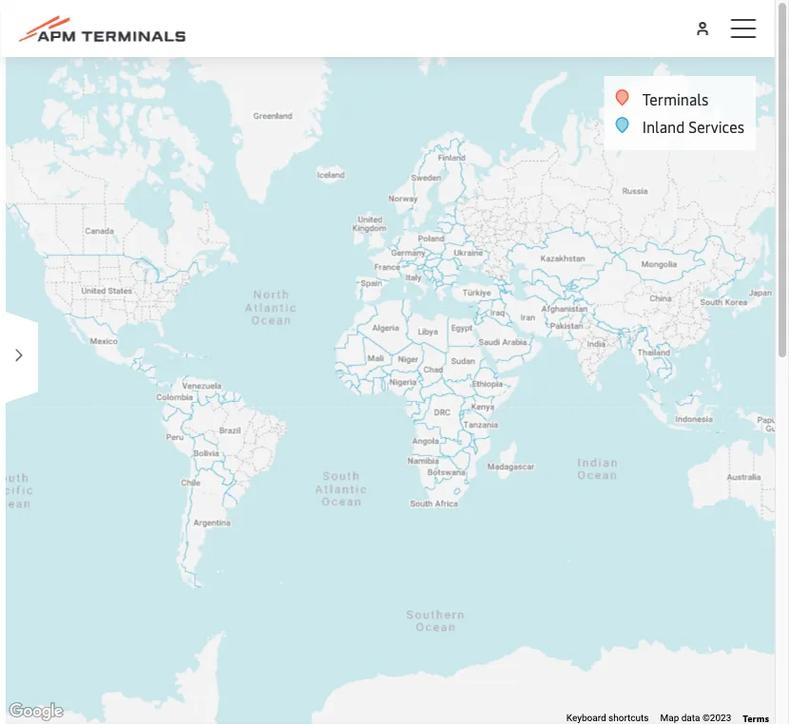 Task type: locate. For each thing, give the bounding box(es) containing it.
terms link
[[743, 712, 769, 725]]

services
[[689, 117, 745, 137]]

keyboard
[[567, 713, 606, 724]]

keyboard shortcuts
[[567, 713, 649, 724]]

shortcuts
[[609, 713, 649, 724]]

©2023
[[703, 713, 732, 724]]

keyboard shortcuts button
[[567, 712, 649, 725]]

google image
[[5, 700, 68, 725]]

map
[[661, 713, 679, 724]]

map region
[[0, 0, 789, 725]]

inland services
[[643, 117, 745, 137]]



Task type: describe. For each thing, give the bounding box(es) containing it.
terms
[[743, 712, 769, 725]]

map data ©2023
[[661, 713, 732, 724]]

terminals
[[643, 89, 709, 109]]

inland
[[643, 117, 685, 137]]

data
[[682, 713, 701, 724]]



Task type: vqa. For each thing, say whether or not it's contained in the screenshot.
Terminals at the top
yes



